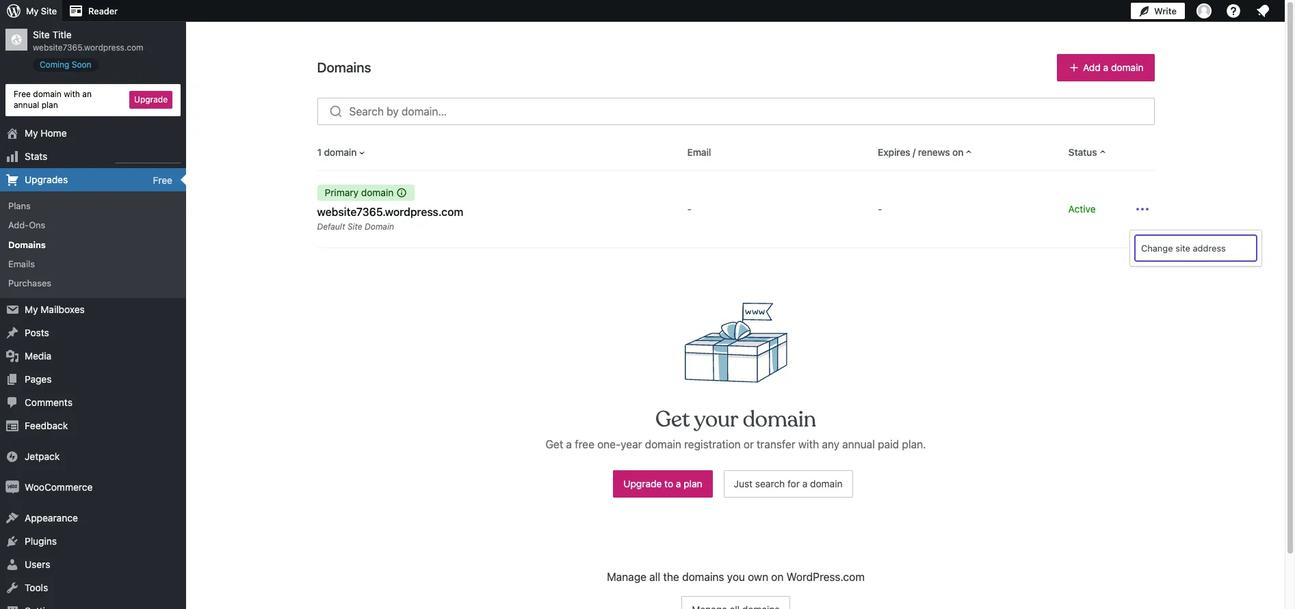 Task type: locate. For each thing, give the bounding box(es) containing it.
primary
[[325, 187, 359, 198]]

posts
[[25, 327, 49, 339]]

with
[[64, 89, 80, 99], [798, 439, 819, 451]]

upgrade left 'to'
[[624, 478, 662, 490]]

add-ons
[[8, 220, 45, 231]]

1 vertical spatial domains
[[8, 239, 46, 250]]

1 horizontal spatial on
[[953, 146, 964, 158]]

on right own
[[771, 571, 784, 584]]

my site link
[[0, 0, 62, 22]]

1 vertical spatial on
[[771, 571, 784, 584]]

2 vertical spatial site
[[348, 222, 363, 232]]

to
[[665, 478, 673, 490]]

search
[[755, 478, 785, 490]]

domain
[[1111, 62, 1144, 73], [33, 89, 61, 99], [324, 146, 357, 158], [361, 187, 394, 198], [743, 406, 816, 434], [645, 439, 682, 451], [810, 478, 843, 490]]

0 vertical spatial site
[[41, 5, 57, 16]]

0 vertical spatial on
[[953, 146, 964, 158]]

free down highest hourly views 0 image
[[153, 174, 172, 186]]

active
[[1069, 203, 1096, 215]]

my up posts
[[25, 304, 38, 316]]

- down expires at top right
[[878, 203, 882, 215]]

domains
[[317, 60, 371, 75], [8, 239, 46, 250]]

1 vertical spatial get
[[546, 439, 563, 451]]

img image left jetpack
[[5, 451, 19, 464]]

media
[[25, 351, 52, 362]]

domain
[[365, 222, 394, 232]]

appearance
[[25, 513, 78, 525]]

stats link
[[0, 145, 186, 169]]

default
[[317, 222, 345, 232]]

a right add
[[1104, 62, 1109, 73]]

domain up transfer
[[743, 406, 816, 434]]

add
[[1083, 62, 1101, 73]]

-
[[687, 203, 692, 215], [878, 203, 882, 215]]

0 vertical spatial img image
[[5, 451, 19, 464]]

upgrade for upgrade to a plan
[[624, 478, 662, 490]]

media link
[[0, 345, 186, 369]]

2 vertical spatial my
[[25, 304, 38, 316]]

my mailboxes
[[25, 304, 85, 316]]

with inside the "get your domain get a free one-year domain registration or transfer with any annual paid plan."
[[798, 439, 819, 451]]

email
[[687, 146, 711, 158]]

domain right 1
[[324, 146, 357, 158]]

manage all the domains you own on wordpress.com
[[607, 571, 865, 584]]

0 vertical spatial my
[[26, 5, 39, 16]]

0 vertical spatial with
[[64, 89, 80, 99]]

get left free
[[546, 439, 563, 451]]

1 vertical spatial free
[[153, 174, 172, 186]]

you
[[727, 571, 745, 584]]

1 horizontal spatial get
[[656, 406, 690, 434]]

any
[[822, 439, 840, 451]]

domain right add
[[1111, 62, 1144, 73]]

img image inside woocommerce link
[[5, 481, 19, 495]]

comments link
[[0, 392, 186, 415]]

1 horizontal spatial with
[[798, 439, 819, 451]]

0 horizontal spatial upgrade
[[134, 95, 168, 105]]

jetpack
[[25, 451, 60, 463]]

upgrade for upgrade
[[134, 95, 168, 105]]

with left 'an'
[[64, 89, 80, 99]]

on right renews
[[953, 146, 964, 158]]

0 horizontal spatial free
[[14, 89, 31, 99]]

domain up website7365.wordpress.com default site domain
[[361, 187, 394, 198]]

free up annual plan
[[14, 89, 31, 99]]

pages link
[[0, 369, 186, 392]]

get left your at the bottom right
[[656, 406, 690, 434]]

website7365.wordpress.com up soon
[[33, 43, 143, 53]]

address
[[1193, 243, 1226, 254]]

a right for at the bottom right
[[803, 478, 808, 490]]

stats
[[25, 151, 47, 163]]

free for free
[[153, 174, 172, 186]]

a inside button
[[1104, 62, 1109, 73]]

2 img image from the top
[[5, 481, 19, 495]]

free
[[14, 89, 31, 99], [153, 174, 172, 186]]

ons
[[29, 220, 45, 231]]

0 horizontal spatial -
[[687, 203, 692, 215]]

my left home
[[25, 128, 38, 139]]

None search field
[[317, 98, 1155, 125]]

0 horizontal spatial with
[[64, 89, 80, 99]]

img image inside jetpack link
[[5, 451, 19, 464]]

site right the default
[[348, 222, 363, 232]]

1 vertical spatial my
[[25, 128, 38, 139]]

status button
[[1069, 146, 1108, 159]]

1 domain
[[317, 146, 357, 158]]

1 horizontal spatial free
[[153, 174, 172, 186]]

appearance link
[[0, 507, 186, 531]]

add a domain
[[1083, 62, 1144, 73]]

free for free domain with an annual plan
[[14, 89, 31, 99]]

upgrade up highest hourly views 0 image
[[134, 95, 168, 105]]

1
[[317, 146, 322, 158]]

upgrade
[[134, 95, 168, 105], [624, 478, 662, 490]]

posts link
[[0, 322, 186, 345]]

0 vertical spatial upgrade
[[134, 95, 168, 105]]

feedback link
[[0, 415, 186, 438]]

2 - from the left
[[878, 203, 882, 215]]

website7365.wordpress.com
[[33, 43, 143, 53], [317, 206, 464, 218]]

domain actions image
[[1134, 201, 1151, 218]]

just search for a domain
[[734, 478, 843, 490]]

1 vertical spatial with
[[798, 439, 819, 451]]

0 vertical spatial free
[[14, 89, 31, 99]]

0 vertical spatial domains
[[317, 60, 371, 75]]

feedback
[[25, 421, 68, 432]]

reader
[[88, 5, 118, 16]]

my home link
[[0, 122, 186, 145]]

0 horizontal spatial website7365.wordpress.com
[[33, 43, 143, 53]]

site inside site title website7365.wordpress.com coming soon
[[33, 29, 50, 40]]

website7365.wordpress.com inside get your domain main content
[[317, 206, 464, 218]]

domain up annual plan
[[33, 89, 61, 99]]

with left any
[[798, 439, 819, 451]]

site
[[1176, 243, 1191, 254]]

wordpress.com
[[787, 571, 865, 584]]

free
[[575, 439, 595, 451]]

site left title
[[33, 29, 50, 40]]

1 horizontal spatial upgrade
[[624, 478, 662, 490]]

1 vertical spatial site
[[33, 29, 50, 40]]

img image
[[5, 451, 19, 464], [5, 481, 19, 495]]

get your domain get a free one-year domain registration or transfer with any annual paid plan.
[[546, 406, 926, 451]]

get your domain main content
[[0, 0, 1155, 610]]

- down email button
[[687, 203, 692, 215]]

plans link
[[0, 197, 186, 216]]

1 horizontal spatial domains
[[317, 60, 371, 75]]

upgrade inside get your domain main content
[[624, 478, 662, 490]]

upgrade inside button
[[134, 95, 168, 105]]

1 horizontal spatial -
[[878, 203, 882, 215]]

my left reader link
[[26, 5, 39, 16]]

manage your notifications image
[[1255, 3, 1271, 19]]

free inside free domain with an annual plan
[[14, 89, 31, 99]]

all
[[650, 571, 661, 584]]

add a domain button
[[1057, 54, 1155, 81]]

1 img image from the top
[[5, 451, 19, 464]]

1 vertical spatial img image
[[5, 481, 19, 495]]

change site address button
[[1136, 236, 1256, 261]]

img image left woocommerce
[[5, 481, 19, 495]]

my for my site
[[26, 5, 39, 16]]

woocommerce link
[[0, 477, 186, 500]]

0 horizontal spatial on
[[771, 571, 784, 584]]

my
[[26, 5, 39, 16], [25, 128, 38, 139], [25, 304, 38, 316]]

site up title
[[41, 5, 57, 16]]

a left free
[[566, 439, 572, 451]]

1 horizontal spatial website7365.wordpress.com
[[317, 206, 464, 218]]

on inside button
[[953, 146, 964, 158]]

my site
[[26, 5, 57, 16]]

get
[[656, 406, 690, 434], [546, 439, 563, 451]]

manage
[[607, 571, 647, 584]]

own
[[748, 571, 769, 584]]

reader link
[[62, 0, 123, 22]]

1 vertical spatial website7365.wordpress.com
[[317, 206, 464, 218]]

tools
[[25, 583, 48, 594]]

website7365.wordpress.com up domain
[[317, 206, 464, 218]]

annual plan
[[14, 100, 58, 111]]

1 vertical spatial upgrade
[[624, 478, 662, 490]]

upgrade to a plan
[[624, 478, 703, 490]]

renews
[[918, 146, 950, 158]]

change
[[1141, 243, 1173, 254]]



Task type: vqa. For each thing, say whether or not it's contained in the screenshot.
DATE FIELD
no



Task type: describe. For each thing, give the bounding box(es) containing it.
my mailboxes link
[[0, 299, 186, 322]]

1 - from the left
[[687, 203, 692, 215]]

highest hourly views 0 image
[[116, 154, 181, 163]]

or
[[744, 439, 754, 451]]

1 domain button
[[317, 146, 368, 159]]

my profile image
[[1197, 3, 1212, 18]]

just search for a domain link
[[724, 471, 853, 498]]

domains
[[682, 571, 724, 584]]

an
[[82, 89, 92, 99]]

tools link
[[0, 577, 186, 601]]

users
[[25, 559, 50, 571]]

your
[[694, 406, 738, 434]]

paid
[[878, 439, 899, 451]]

year
[[621, 439, 642, 451]]

expires
[[878, 146, 911, 158]]

status
[[1069, 146, 1097, 158]]

purchases link
[[0, 274, 186, 293]]

transfer
[[757, 439, 796, 451]]

domain inside free domain with an annual plan
[[33, 89, 61, 99]]

annual
[[842, 439, 875, 451]]

write link
[[1131, 0, 1185, 22]]

home
[[41, 128, 67, 139]]

expires / renews on
[[878, 146, 964, 158]]

primary domain
[[325, 187, 394, 198]]

just
[[734, 478, 753, 490]]

plugins link
[[0, 531, 186, 554]]

0 horizontal spatial get
[[546, 439, 563, 451]]

write
[[1154, 5, 1177, 16]]

my for my mailboxes
[[25, 304, 38, 316]]

plans
[[8, 201, 31, 212]]

domains inside get your domain main content
[[317, 60, 371, 75]]

change site address
[[1141, 243, 1226, 254]]

add-
[[8, 220, 29, 231]]

upgrades
[[25, 174, 68, 186]]

upgrade to a plan link
[[613, 471, 713, 498]]

upgrade button
[[129, 92, 172, 109]]

with inside free domain with an annual plan
[[64, 89, 80, 99]]

free domain with an annual plan
[[14, 89, 92, 111]]

domain right for at the bottom right
[[810, 478, 843, 490]]

0 vertical spatial get
[[656, 406, 690, 434]]

img image for jetpack
[[5, 451, 19, 464]]

plugins
[[25, 536, 57, 548]]

site inside website7365.wordpress.com default site domain
[[348, 222, 363, 232]]

title
[[52, 29, 72, 40]]

emails
[[8, 259, 35, 270]]

plan.
[[902, 439, 926, 451]]

site title website7365.wordpress.com coming soon
[[33, 29, 143, 70]]

img image for woocommerce
[[5, 481, 19, 495]]

my home
[[25, 128, 67, 139]]

0 vertical spatial website7365.wordpress.com
[[33, 43, 143, 53]]

my for my home
[[25, 128, 38, 139]]

pages
[[25, 374, 52, 386]]

soon
[[72, 60, 91, 70]]

woocommerce
[[25, 482, 93, 494]]

expires / renews on button
[[878, 146, 975, 159]]

users link
[[0, 554, 186, 577]]

website7365.wordpress.com default site domain
[[317, 206, 464, 232]]

jetpack link
[[0, 446, 186, 469]]

a right 'to'
[[676, 478, 681, 490]]

the
[[663, 571, 679, 584]]

0 horizontal spatial domains
[[8, 239, 46, 250]]

a inside the "get your domain get a free one-year domain registration or transfer with any annual paid plan."
[[566, 439, 572, 451]]

add-ons link
[[0, 216, 186, 235]]

coming
[[40, 60, 69, 70]]

Search search field
[[349, 99, 1154, 125]]

purchases
[[8, 278, 51, 289]]

help image
[[1226, 3, 1242, 19]]

email button
[[687, 146, 711, 159]]

domain right year
[[645, 439, 682, 451]]

plan
[[684, 478, 703, 490]]

comments
[[25, 397, 72, 409]]

/
[[913, 146, 916, 158]]

registration
[[684, 439, 741, 451]]

mailboxes
[[41, 304, 85, 316]]

emails link
[[0, 255, 186, 274]]



